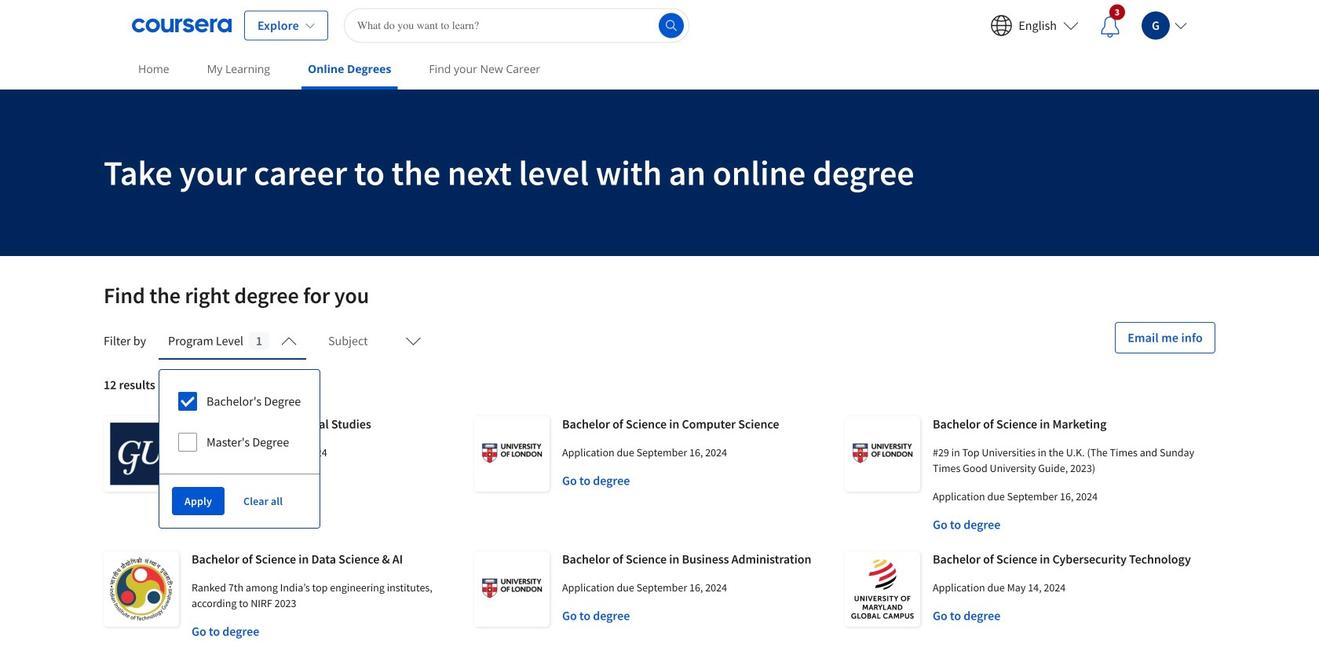 Task type: vqa. For each thing, say whether or not it's contained in the screenshot.
Search Field
yes



Task type: locate. For each thing, give the bounding box(es) containing it.
indian institute of technology guwahati image
[[104, 551, 179, 627]]

university of london image
[[474, 416, 550, 492], [845, 416, 920, 492], [474, 551, 550, 627]]

actions toolbar
[[159, 474, 320, 528]]

None search field
[[344, 8, 689, 43]]



Task type: describe. For each thing, give the bounding box(es) containing it.
options list list box
[[159, 370, 320, 474]]

university of maryland global campus image
[[845, 551, 920, 627]]

coursera image
[[132, 13, 232, 38]]

georgetown university image
[[104, 416, 179, 492]]



